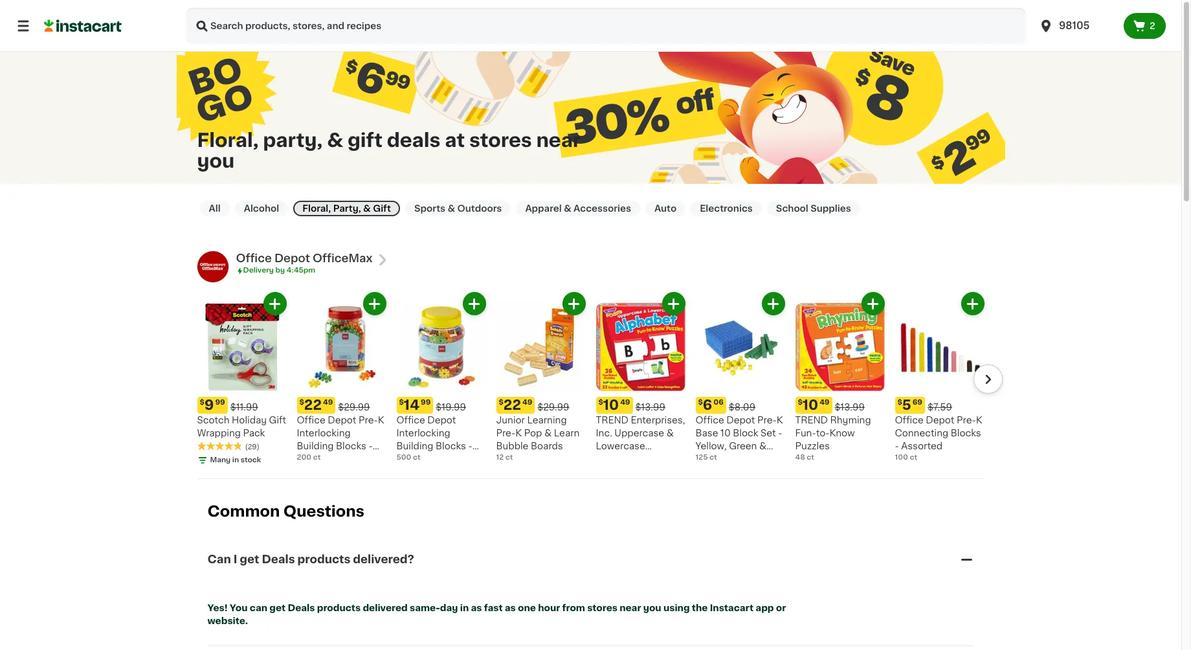 Task type: locate. For each thing, give the bounding box(es) containing it.
49 up "uppercase" at the right bottom
[[620, 399, 630, 406]]

22 up junior
[[504, 399, 521, 412]]

2 $22.49 original price: $29.99 element from the left
[[496, 397, 586, 414]]

2 49 from the left
[[523, 399, 533, 406]]

5 ct from the left
[[807, 454, 815, 461]]

1 trend from the left
[[596, 416, 629, 425]]

depot inside office depot pre-k base 10 block set - yellow, green & blue
[[727, 416, 755, 425]]

inc.
[[596, 429, 613, 438]]

connecting
[[895, 429, 949, 438]]

as left fast
[[471, 604, 482, 613]]

1 vertical spatial near
[[620, 604, 641, 613]]

$ 5 69 $7.59 office depot pre-k connecting blocks - assorted 100 ct
[[895, 399, 983, 461]]

depot inside office depot pre-k interlocking building blocks - assorted
[[328, 416, 356, 425]]

1 horizontal spatial $ 10 49
[[798, 399, 830, 412]]

$ inside $ 9 99
[[200, 399, 205, 406]]

1 vertical spatial puzzles
[[624, 468, 658, 477]]

4:45pm
[[287, 267, 315, 274]]

you inside 'yes! you can get deals products delivered same-day in as fast as one hour from stores near you using the instacart app or website.'
[[644, 604, 662, 613]]

deals right can
[[288, 604, 315, 613]]

2 horizontal spatial blocks
[[951, 429, 982, 438]]

$9.99 original price: $11.99 element
[[197, 397, 287, 414]]

yellow,
[[696, 442, 727, 451]]

know up the ages
[[596, 468, 621, 477]]

k down $5.69 original price: $7.59 element
[[976, 416, 983, 425]]

0 horizontal spatial puzzles
[[624, 468, 658, 477]]

electronics
[[700, 204, 753, 213]]

99 right 14
[[421, 399, 431, 406]]

$10.49 original price: $13.99 element up rhyming
[[796, 397, 885, 414]]

$ up inc.
[[599, 399, 603, 406]]

assorted left colors
[[397, 455, 438, 464]]

gift right holiday on the left bottom of page
[[269, 416, 286, 425]]

4 $ from the left
[[499, 399, 504, 406]]

get
[[240, 554, 259, 565], [270, 604, 286, 613]]

deals inside dropdown button
[[262, 554, 295, 565]]

$ 22 49 up office depot pre-k interlocking building blocks - assorted
[[300, 399, 333, 412]]

k inside office depot pre-k interlocking building blocks - assorted
[[378, 416, 384, 425]]

1 horizontal spatial near
[[620, 604, 641, 613]]

0 horizontal spatial $ 22 49
[[300, 399, 333, 412]]

8 $ from the left
[[898, 399, 903, 406]]

1 vertical spatial to-
[[660, 455, 674, 464]]

2 horizontal spatial 10
[[803, 399, 819, 412]]

49 up trend rhyming fun-to-know puzzles 48 ct
[[820, 399, 830, 406]]

$ for trend rhyming fun-to-know puzzles
[[798, 399, 803, 406]]

product group containing 9
[[197, 292, 287, 466]]

7 $ from the left
[[798, 399, 803, 406]]

2 add image from the left
[[466, 296, 482, 312]]

assorted inside $ 14 99 $19.99 office depot interlocking building blocks - assorted colors
[[397, 455, 438, 464]]

1 add image from the left
[[267, 296, 283, 312]]

trend rhyming fun-to-know puzzles 48 ct
[[796, 416, 871, 461]]

10 right base
[[721, 429, 731, 438]]

office depot pre-k base 10 block set - yellow, green & blue
[[696, 416, 783, 464]]

1 vertical spatial floral,
[[303, 204, 331, 213]]

office inside $ 5 69 $7.59 office depot pre-k connecting blocks - assorted 100 ct
[[895, 416, 924, 425]]

1 vertical spatial get
[[270, 604, 286, 613]]

trend up inc.
[[596, 416, 629, 425]]

blue
[[696, 455, 716, 464]]

$13.99 up rhyming
[[835, 403, 865, 412]]

$ up junior
[[499, 399, 504, 406]]

0 horizontal spatial 99
[[215, 399, 225, 406]]

trend inside trend rhyming fun-to-know puzzles 48 ct
[[796, 416, 828, 425]]

& inside "link"
[[363, 204, 371, 213]]

1 horizontal spatial stores
[[587, 604, 618, 613]]

office inside office depot pre-k interlocking building blocks - assorted
[[297, 416, 326, 425]]

- inside office depot pre-k interlocking building blocks - assorted
[[369, 442, 373, 451]]

99 inside $ 9 99
[[215, 399, 225, 406]]

0 vertical spatial to-
[[816, 429, 830, 438]]

6 ct from the left
[[910, 454, 918, 461]]

6 $ from the left
[[698, 399, 703, 406]]

9
[[205, 399, 214, 412]]

products
[[298, 554, 351, 565], [317, 604, 361, 613]]

1 horizontal spatial in
[[460, 604, 469, 613]]

bubble
[[496, 442, 529, 451]]

interlocking up 200 ct
[[297, 429, 351, 438]]

3 add image from the left
[[566, 296, 582, 312]]

floral, for floral, party, & gift deals at stores near you
[[197, 131, 259, 149]]

1 $10.49 original price: $13.99 element from the left
[[596, 397, 685, 414]]

fun- inside trend enterprises, inc. uppercase & lowercase alphabet fun-to- know puzzles for ages 3 & up
[[640, 455, 660, 464]]

1 horizontal spatial know
[[830, 429, 855, 438]]

1 horizontal spatial 10
[[721, 429, 731, 438]]

22 for junior learning pre-k pop & learn bubble boards
[[504, 399, 521, 412]]

know inside trend rhyming fun-to-know puzzles 48 ct
[[830, 429, 855, 438]]

1 horizontal spatial fun-
[[796, 429, 816, 438]]

puzzles inside trend rhyming fun-to-know puzzles 48 ct
[[796, 442, 830, 451]]

floral, party, & gift
[[303, 204, 391, 213]]

& right apparel
[[564, 204, 572, 213]]

wrapping
[[197, 429, 241, 438]]

$10.49 original price: $13.99 element for trend rhyming fun-to-know puzzles
[[796, 397, 885, 414]]

puzzles up 48
[[796, 442, 830, 451]]

enterprises,
[[631, 416, 685, 425]]

1 $ 22 49 from the left
[[300, 399, 333, 412]]

assorted up questions
[[297, 455, 338, 464]]

$ up trend rhyming fun-to-know puzzles 48 ct
[[798, 399, 803, 406]]

0 horizontal spatial know
[[596, 468, 621, 477]]

0 vertical spatial floral,
[[197, 131, 259, 149]]

3 add image from the left
[[865, 296, 881, 312]]

apparel
[[525, 204, 562, 213]]

delivery by 4:45pm
[[243, 267, 315, 274]]

gift
[[373, 204, 391, 213], [269, 416, 286, 425]]

0 horizontal spatial assorted
[[297, 455, 338, 464]]

0 horizontal spatial $22.49 original price: $29.99 element
[[297, 397, 386, 414]]

depot inside $ 14 99 $19.99 office depot interlocking building blocks - assorted colors
[[428, 416, 456, 425]]

interlocking
[[297, 429, 351, 438], [397, 429, 451, 438]]

k inside $ 5 69 $7.59 office depot pre-k connecting blocks - assorted 100 ct
[[976, 416, 983, 425]]

gift right party,
[[373, 204, 391, 213]]

building up 200 ct
[[297, 442, 334, 451]]

4 add image from the left
[[666, 296, 682, 312]]

1 vertical spatial you
[[644, 604, 662, 613]]

$19.99
[[436, 403, 466, 412]]

$29.99 for office depot pre-k interlocking building blocks - assorted
[[338, 403, 370, 412]]

$10.49 original price: $13.99 element
[[596, 397, 685, 414], [796, 397, 885, 414]]

1 vertical spatial in
[[460, 604, 469, 613]]

1 horizontal spatial interlocking
[[397, 429, 451, 438]]

None search field
[[187, 8, 1026, 44]]

0 vertical spatial gift
[[373, 204, 391, 213]]

0 horizontal spatial in
[[232, 457, 239, 464]]

& left gift
[[327, 131, 343, 149]]

0 horizontal spatial interlocking
[[297, 429, 351, 438]]

colors
[[440, 455, 470, 464]]

2 add image from the left
[[765, 296, 782, 312]]

office down 14
[[397, 416, 425, 425]]

$ 10 49 for trend rhyming fun-to-know puzzles
[[798, 399, 830, 412]]

$ left the 69
[[898, 399, 903, 406]]

$22.49 original price: $29.99 element up office depot pre-k interlocking building blocks - assorted
[[297, 397, 386, 414]]

49 up junior
[[523, 399, 533, 406]]

floral, party, & gift link
[[294, 201, 400, 216]]

10 up trend rhyming fun-to-know puzzles 48 ct
[[803, 399, 819, 412]]

$8.09
[[729, 403, 756, 412]]

2 $ 22 49 from the left
[[499, 399, 533, 412]]

10 inside office depot pre-k base 10 block set - yellow, green & blue
[[721, 429, 731, 438]]

ages
[[596, 481, 619, 490]]

know
[[830, 429, 855, 438], [596, 468, 621, 477]]

ct inside trend rhyming fun-to-know puzzles 48 ct
[[807, 454, 815, 461]]

$ 10 49 up trend rhyming fun-to-know puzzles 48 ct
[[798, 399, 830, 412]]

2 as from the left
[[505, 604, 516, 613]]

stores inside 'yes! you can get deals products delivered same-day in as fast as one hour from stores near you using the instacart app or website.'
[[587, 604, 618, 613]]

0 horizontal spatial 10
[[603, 399, 619, 412]]

3 49 from the left
[[620, 399, 630, 406]]

k inside office depot pre-k base 10 block set - yellow, green & blue
[[777, 416, 783, 425]]

- inside $ 5 69 $7.59 office depot pre-k connecting blocks - assorted 100 ct
[[895, 442, 899, 451]]

you up all at the top left of page
[[197, 151, 235, 170]]

49 for junior learning pre-k pop & learn bubble boards
[[523, 399, 533, 406]]

floral, for floral, party, & gift
[[303, 204, 331, 213]]

0 horizontal spatial as
[[471, 604, 482, 613]]

ct right 12
[[506, 454, 513, 461]]

products inside can i get deals products delivered? dropdown button
[[298, 554, 351, 565]]

1 $ 10 49 from the left
[[599, 399, 630, 412]]

learning
[[527, 416, 567, 425]]

0 vertical spatial puzzles
[[796, 442, 830, 451]]

$22.49 original price: $29.99 element up learning
[[496, 397, 586, 414]]

fun- up up
[[640, 455, 660, 464]]

1 horizontal spatial 99
[[421, 399, 431, 406]]

officemax
[[313, 253, 373, 264]]

interlocking inside $ 14 99 $19.99 office depot interlocking building blocks - assorted colors
[[397, 429, 451, 438]]

floral, inside floral, party, & gift deals at stores near you
[[197, 131, 259, 149]]

1 vertical spatial know
[[596, 468, 621, 477]]

$13.99
[[636, 403, 666, 412], [835, 403, 865, 412]]

k left $ 14 99 $19.99 office depot interlocking building blocks - assorted colors at bottom left
[[378, 416, 384, 425]]

k for office depot pre-k base 10 block set - yellow, green & blue
[[777, 416, 783, 425]]

fun- up 48
[[796, 429, 816, 438]]

gift
[[348, 131, 383, 149]]

1 $13.99 from the left
[[636, 403, 666, 412]]

k inside the junior learning pre-k pop & learn bubble boards 12 ct
[[516, 429, 522, 438]]

questions
[[283, 505, 365, 519]]

$29.99 up office depot pre-k interlocking building blocks - assorted
[[338, 403, 370, 412]]

puzzles
[[796, 442, 830, 451], [624, 468, 658, 477]]

add image for 6
[[765, 296, 782, 312]]

0 vertical spatial in
[[232, 457, 239, 464]]

$
[[200, 399, 205, 406], [300, 399, 304, 406], [399, 399, 404, 406], [499, 399, 504, 406], [599, 399, 603, 406], [698, 399, 703, 406], [798, 399, 803, 406], [898, 399, 903, 406]]

1 vertical spatial gift
[[269, 416, 286, 425]]

2 interlocking from the left
[[397, 429, 451, 438]]

0 horizontal spatial to-
[[660, 455, 674, 464]]

in right the day
[[460, 604, 469, 613]]

1 horizontal spatial $ 22 49
[[499, 399, 533, 412]]

products left delivered
[[317, 604, 361, 613]]

0 vertical spatial products
[[298, 554, 351, 565]]

or
[[776, 604, 786, 613]]

& right sports
[[448, 204, 455, 213]]

pre- inside $ 5 69 $7.59 office depot pre-k connecting blocks - assorted 100 ct
[[957, 416, 976, 425]]

ct right 48
[[807, 454, 815, 461]]

add image
[[267, 296, 283, 312], [466, 296, 482, 312], [566, 296, 582, 312], [666, 296, 682, 312]]

$ 22 49 up junior
[[499, 399, 533, 412]]

0 vertical spatial stores
[[469, 131, 532, 149]]

3 ct from the left
[[506, 454, 513, 461]]

1 horizontal spatial assorted
[[397, 455, 438, 464]]

0 horizontal spatial floral,
[[197, 131, 259, 149]]

2 trend from the left
[[796, 416, 828, 425]]

0 vertical spatial get
[[240, 554, 259, 565]]

10 up inc.
[[603, 399, 619, 412]]

0 horizontal spatial $13.99
[[636, 403, 666, 412]]

yes! you can get deals products delivered same-day in as fast as one hour from stores near you using the instacart app or website.
[[208, 604, 789, 626]]

$ up the scotch
[[200, 399, 205, 406]]

0 horizontal spatial get
[[240, 554, 259, 565]]

4 add image from the left
[[965, 296, 981, 312]]

blocks inside office depot pre-k interlocking building blocks - assorted
[[336, 442, 367, 451]]

$22.49 original price: $29.99 element for office depot pre-k interlocking building blocks - assorted
[[297, 397, 386, 414]]

7 product group from the left
[[796, 292, 885, 463]]

office inside office depot pre-k base 10 block set - yellow, green & blue
[[696, 416, 724, 425]]

1 building from the left
[[297, 442, 334, 451]]

1 horizontal spatial gift
[[373, 204, 391, 213]]

ct right 200
[[313, 454, 321, 461]]

4 ct from the left
[[710, 454, 717, 461]]

near
[[537, 131, 581, 149], [620, 604, 641, 613]]

0 horizontal spatial $29.99
[[338, 403, 370, 412]]

2 building from the left
[[397, 442, 434, 451]]

$ 22 49
[[300, 399, 333, 412], [499, 399, 533, 412]]

as
[[471, 604, 482, 613], [505, 604, 516, 613]]

puzzles inside trend enterprises, inc. uppercase & lowercase alphabet fun-to- know puzzles for ages 3 & up
[[624, 468, 658, 477]]

in
[[232, 457, 239, 464], [460, 604, 469, 613]]

$10.49 original price: $13.99 element up enterprises,
[[596, 397, 685, 414]]

1 as from the left
[[471, 604, 482, 613]]

1 horizontal spatial get
[[270, 604, 286, 613]]

you left the using
[[644, 604, 662, 613]]

sports
[[414, 204, 446, 213]]

$29.99
[[338, 403, 370, 412], [538, 403, 570, 412]]

blocks
[[951, 429, 982, 438], [336, 442, 367, 451], [436, 442, 466, 451]]

5 product group from the left
[[596, 292, 685, 490]]

0 horizontal spatial you
[[197, 151, 235, 170]]

using
[[664, 604, 690, 613]]

blocks inside $ 5 69 $7.59 office depot pre-k connecting blocks - assorted 100 ct
[[951, 429, 982, 438]]

product group
[[197, 292, 287, 466], [297, 292, 386, 464], [397, 292, 486, 464], [496, 292, 586, 463], [596, 292, 685, 490], [696, 292, 785, 464], [796, 292, 885, 463], [895, 292, 985, 463]]

$22.49 original price: $29.99 element
[[297, 397, 386, 414], [496, 397, 586, 414]]

2 22 from the left
[[504, 399, 521, 412]]

green
[[729, 442, 757, 451]]

products inside 'yes! you can get deals products delivered same-day in as fast as one hour from stores near you using the instacart app or website.'
[[317, 604, 361, 613]]

2 horizontal spatial assorted
[[902, 442, 943, 451]]

know inside trend enterprises, inc. uppercase & lowercase alphabet fun-to- know puzzles for ages 3 & up
[[596, 468, 621, 477]]

1 $22.49 original price: $29.99 element from the left
[[297, 397, 386, 414]]

1 vertical spatial products
[[317, 604, 361, 613]]

49 for trend enterprises, inc. uppercase & lowercase alphabet fun-to- know puzzles for ages 3 & up
[[620, 399, 630, 406]]

building up 500 ct
[[397, 442, 434, 451]]

1 horizontal spatial building
[[397, 442, 434, 451]]

22
[[304, 399, 322, 412], [504, 399, 521, 412]]

add image
[[367, 296, 383, 312], [765, 296, 782, 312], [865, 296, 881, 312], [965, 296, 981, 312]]

interlocking up 500 ct
[[397, 429, 451, 438]]

office inside $ 14 99 $19.99 office depot interlocking building blocks - assorted colors
[[397, 416, 425, 425]]

1 horizontal spatial you
[[644, 604, 662, 613]]

1 horizontal spatial blocks
[[436, 442, 466, 451]]

0 horizontal spatial gift
[[269, 416, 286, 425]]

- inside office depot pre-k base 10 block set - yellow, green & blue
[[779, 429, 783, 438]]

$22.49 original price: $29.99 element for junior learning pre-k pop & learn bubble boards
[[496, 397, 586, 414]]

4 49 from the left
[[820, 399, 830, 406]]

(29)
[[245, 444, 260, 451]]

1 horizontal spatial floral,
[[303, 204, 331, 213]]

12
[[496, 454, 504, 461]]

2 $10.49 original price: $13.99 element from the left
[[796, 397, 885, 414]]

0 horizontal spatial 22
[[304, 399, 322, 412]]

deals right i at the left bottom of page
[[262, 554, 295, 565]]

get right can
[[270, 604, 286, 613]]

1 product group from the left
[[197, 292, 287, 466]]

office for office depot pre-k interlocking building blocks - assorted
[[297, 416, 326, 425]]

99 inside $ 14 99 $19.99 office depot interlocking building blocks - assorted colors
[[421, 399, 431, 406]]

in left stock
[[232, 457, 239, 464]]

many
[[210, 457, 231, 464]]

pre- for office depot pre-k base 10 block set - yellow, green & blue
[[758, 416, 777, 425]]

uppercase
[[615, 429, 665, 438]]

1 horizontal spatial $22.49 original price: $29.99 element
[[496, 397, 586, 414]]

add image for 9
[[267, 296, 283, 312]]

fun-
[[796, 429, 816, 438], [640, 455, 660, 464]]

trend up 48
[[796, 416, 828, 425]]

1 horizontal spatial trend
[[796, 416, 828, 425]]

6 product group from the left
[[696, 292, 785, 464]]

-
[[779, 429, 783, 438], [369, 442, 373, 451], [469, 442, 473, 451], [895, 442, 899, 451]]

3
[[622, 481, 627, 490]]

many in stock
[[210, 457, 261, 464]]

k up "bubble"
[[516, 429, 522, 438]]

1 vertical spatial deals
[[288, 604, 315, 613]]

22 up office depot pre-k interlocking building blocks - assorted
[[304, 399, 322, 412]]

assorted down connecting
[[902, 442, 943, 451]]

can
[[250, 604, 268, 613]]

0 vertical spatial know
[[830, 429, 855, 438]]

product group containing 5
[[895, 292, 985, 463]]

& right 3
[[630, 481, 637, 490]]

1 horizontal spatial $10.49 original price: $13.99 element
[[796, 397, 885, 414]]

& down learning
[[545, 429, 552, 438]]

2 ct from the left
[[413, 454, 421, 461]]

- inside $ 14 99 $19.99 office depot interlocking building blocks - assorted colors
[[469, 442, 473, 451]]

$ 10 49 up inc.
[[599, 399, 630, 412]]

add image for 22
[[566, 296, 582, 312]]

1 22 from the left
[[304, 399, 322, 412]]

0 horizontal spatial building
[[297, 442, 334, 451]]

add image for 10
[[865, 296, 881, 312]]

alcohol link
[[235, 201, 288, 216]]

2 $29.99 from the left
[[538, 403, 570, 412]]

49 for trend rhyming fun-to-know puzzles
[[820, 399, 830, 406]]

2 $ 10 49 from the left
[[798, 399, 830, 412]]

assorted
[[902, 442, 943, 451], [297, 455, 338, 464], [397, 455, 438, 464]]

2 $ from the left
[[300, 399, 304, 406]]

1 $29.99 from the left
[[338, 403, 370, 412]]

pre- inside office depot pre-k base 10 block set - yellow, green & blue
[[758, 416, 777, 425]]

0 vertical spatial you
[[197, 151, 235, 170]]

0 vertical spatial deals
[[262, 554, 295, 565]]

office up delivery
[[236, 253, 272, 264]]

office down 5
[[895, 416, 924, 425]]

get right i at the left bottom of page
[[240, 554, 259, 565]]

5 $ from the left
[[599, 399, 603, 406]]

0 horizontal spatial near
[[537, 131, 581, 149]]

office for office depot pre-k base 10 block set - yellow, green & blue
[[696, 416, 724, 425]]

99 right 9
[[215, 399, 225, 406]]

★★★★★
[[197, 442, 243, 451], [197, 442, 243, 451]]

1 interlocking from the left
[[297, 429, 351, 438]]

1 vertical spatial stores
[[587, 604, 618, 613]]

1 horizontal spatial $29.99
[[538, 403, 570, 412]]

3 product group from the left
[[397, 292, 486, 464]]

$29.99 up learning
[[538, 403, 570, 412]]

1 horizontal spatial puzzles
[[796, 442, 830, 451]]

i
[[234, 554, 237, 565]]

& right party,
[[363, 204, 371, 213]]

to- inside trend enterprises, inc. uppercase & lowercase alphabet fun-to- know puzzles for ages 3 & up
[[660, 455, 674, 464]]

1 horizontal spatial to-
[[816, 429, 830, 438]]

$5.69 original price: $7.59 element
[[895, 397, 985, 414]]

delivered
[[363, 604, 408, 613]]

14
[[404, 399, 420, 412]]

floral, inside "link"
[[303, 204, 331, 213]]

$ left '$19.99'
[[399, 399, 404, 406]]

know down rhyming
[[830, 429, 855, 438]]

ct right 100
[[910, 454, 918, 461]]

puzzles up up
[[624, 468, 658, 477]]

you
[[197, 151, 235, 170], [644, 604, 662, 613]]

sports & outdoors
[[414, 204, 502, 213]]

deals
[[262, 554, 295, 565], [288, 604, 315, 613]]

1 99 from the left
[[215, 399, 225, 406]]

trend inside trend enterprises, inc. uppercase & lowercase alphabet fun-to- know puzzles for ages 3 & up
[[596, 416, 629, 425]]

k down $6.06 original price: $8.09 element
[[777, 416, 783, 425]]

1 horizontal spatial 22
[[504, 399, 521, 412]]

2 99 from the left
[[421, 399, 431, 406]]

0 vertical spatial near
[[537, 131, 581, 149]]

3 $ from the left
[[399, 399, 404, 406]]

$ up office depot pre-k interlocking building blocks - assorted
[[300, 399, 304, 406]]

ct right 500
[[413, 454, 421, 461]]

1 horizontal spatial $13.99
[[835, 403, 865, 412]]

$ for office depot pre-k base 10 block set - yellow, green & blue
[[698, 399, 703, 406]]

office up 200 ct
[[297, 416, 326, 425]]

to- right set
[[816, 429, 830, 438]]

1 add image from the left
[[367, 296, 383, 312]]

49 up office depot pre-k interlocking building blocks - assorted
[[323, 399, 333, 406]]

$ inside $ 5 69 $7.59 office depot pre-k connecting blocks - assorted 100 ct
[[898, 399, 903, 406]]

1 ct from the left
[[313, 454, 321, 461]]

stores right from
[[587, 604, 618, 613]]

8 product group from the left
[[895, 292, 985, 463]]

1 horizontal spatial as
[[505, 604, 516, 613]]

gift inside "link"
[[373, 204, 391, 213]]

office
[[236, 253, 272, 264], [297, 416, 326, 425], [397, 416, 425, 425], [696, 416, 724, 425], [895, 416, 924, 425]]

$14.99 original price: $19.99 element
[[397, 397, 486, 414]]

stores right at
[[469, 131, 532, 149]]

0 horizontal spatial stores
[[469, 131, 532, 149]]

0 vertical spatial fun-
[[796, 429, 816, 438]]

$ inside $ 6 06
[[698, 399, 703, 406]]

ct
[[313, 454, 321, 461], [413, 454, 421, 461], [506, 454, 513, 461], [710, 454, 717, 461], [807, 454, 815, 461], [910, 454, 918, 461]]

0 horizontal spatial $ 10 49
[[599, 399, 630, 412]]

$ left 06
[[698, 399, 703, 406]]

office up base
[[696, 416, 724, 425]]

stores
[[469, 131, 532, 149], [587, 604, 618, 613]]

0 horizontal spatial $10.49 original price: $13.99 element
[[596, 397, 685, 414]]

gift inside scotch holiday gift wrapping pack
[[269, 416, 286, 425]]

instacart
[[710, 604, 754, 613]]

building inside $ 14 99 $19.99 office depot interlocking building blocks - assorted colors
[[397, 442, 434, 451]]

k
[[378, 416, 384, 425], [777, 416, 783, 425], [976, 416, 983, 425], [516, 429, 522, 438]]

2 $13.99 from the left
[[835, 403, 865, 412]]

products down questions
[[298, 554, 351, 565]]

48
[[796, 454, 805, 461]]

to- up for
[[660, 455, 674, 464]]

as left 'one' on the bottom of the page
[[505, 604, 516, 613]]

electronics link
[[691, 201, 762, 216]]

& down set
[[760, 442, 767, 451]]

pre- inside office depot pre-k interlocking building blocks - assorted
[[359, 416, 378, 425]]

ct down yellow,
[[710, 454, 717, 461]]

1 vertical spatial fun-
[[640, 455, 660, 464]]

0 horizontal spatial blocks
[[336, 442, 367, 451]]

1 $ from the left
[[200, 399, 205, 406]]

0 horizontal spatial fun-
[[640, 455, 660, 464]]

$13.99 up enterprises,
[[636, 403, 666, 412]]

floral,
[[197, 131, 259, 149], [303, 204, 331, 213]]

$ 10 49 for trend enterprises, inc. uppercase & lowercase alphabet fun-to- know puzzles for ages 3 & up
[[599, 399, 630, 412]]

pre-
[[359, 416, 378, 425], [758, 416, 777, 425], [957, 416, 976, 425], [496, 429, 516, 438]]

0 horizontal spatial trend
[[596, 416, 629, 425]]

$ for office depot pre-k interlocking building blocks - assorted
[[300, 399, 304, 406]]

pre- inside the junior learning pre-k pop & learn bubble boards 12 ct
[[496, 429, 516, 438]]

1 49 from the left
[[323, 399, 333, 406]]



Task type: vqa. For each thing, say whether or not it's contained in the screenshot.
All stores
no



Task type: describe. For each thing, give the bounding box(es) containing it.
get inside 'yes! you can get deals products delivered same-day in as fast as one hour from stores near you using the instacart app or website.'
[[270, 604, 286, 613]]

can i get deals products delivered?
[[208, 554, 414, 565]]

6
[[703, 399, 713, 412]]

can i get deals products delivered? button
[[208, 536, 974, 583]]

$6.06 original price: $8.09 element
[[696, 397, 785, 414]]

scotch
[[197, 416, 230, 425]]

junior
[[496, 416, 525, 425]]

floral, party, & gift deals at stores near you
[[197, 131, 581, 170]]

junior learning pre-k pop & learn bubble boards 12 ct
[[496, 416, 580, 461]]

assorted inside office depot pre-k interlocking building blocks - assorted
[[297, 455, 338, 464]]

pre- for office depot pre-k interlocking building blocks - assorted
[[359, 416, 378, 425]]

Search field
[[187, 8, 1026, 44]]

$ 22 49 for junior learning pre-k pop & learn bubble boards
[[499, 399, 533, 412]]

$29.99 for junior learning pre-k pop & learn bubble boards
[[538, 403, 570, 412]]

all link
[[200, 201, 230, 216]]

49 for office depot pre-k interlocking building blocks - assorted
[[323, 399, 333, 406]]

accessories
[[574, 204, 631, 213]]

product group containing 14
[[397, 292, 486, 464]]

assorted inside $ 5 69 $7.59 office depot pre-k connecting blocks - assorted 100 ct
[[902, 442, 943, 451]]

alphabet
[[596, 455, 637, 464]]

$10.49 original price: $13.99 element for trend enterprises, inc. uppercase & lowercase alphabet fun-to- know puzzles for ages 3 & up
[[596, 397, 685, 414]]

auto
[[655, 204, 677, 213]]

98105
[[1059, 21, 1090, 30]]

office depot officemax image
[[197, 251, 228, 282]]

apparel & accessories
[[525, 204, 631, 213]]

deals
[[387, 131, 441, 149]]

outdoors
[[458, 204, 502, 213]]

k for junior learning pre-k pop & learn bubble boards 12 ct
[[516, 429, 522, 438]]

apparel & accessories link
[[516, 201, 640, 216]]

get inside dropdown button
[[240, 554, 259, 565]]

pre- for junior learning pre-k pop & learn bubble boards 12 ct
[[496, 429, 516, 438]]

$7.59
[[928, 403, 953, 412]]

$ 22 49 for office depot pre-k interlocking building blocks - assorted
[[300, 399, 333, 412]]

10 for trend enterprises, inc. uppercase & lowercase alphabet fun-to- know puzzles for ages 3 & up
[[603, 399, 619, 412]]

blocks inside $ 14 99 $19.99 office depot interlocking building blocks - assorted colors
[[436, 442, 466, 451]]

2
[[1150, 21, 1156, 30]]

$ for scotch holiday gift wrapping pack
[[200, 399, 205, 406]]

auto link
[[646, 201, 686, 216]]

fast
[[484, 604, 503, 613]]

$ inside $ 14 99 $19.99 office depot interlocking building blocks - assorted colors
[[399, 399, 404, 406]]

& inside the junior learning pre-k pop & learn bubble boards 12 ct
[[545, 429, 552, 438]]

office depot pre-k interlocking building blocks - assorted
[[297, 416, 384, 464]]

block
[[733, 429, 759, 438]]

125 ct
[[696, 454, 717, 461]]

69
[[913, 399, 923, 406]]

2 product group from the left
[[297, 292, 386, 464]]

yes!
[[208, 604, 228, 613]]

building inside office depot pre-k interlocking building blocks - assorted
[[297, 442, 334, 451]]

at
[[445, 131, 465, 149]]

add image for 22
[[367, 296, 383, 312]]

$ for junior learning pre-k pop & learn bubble boards
[[499, 399, 504, 406]]

ct inside the junior learning pre-k pop & learn bubble boards 12 ct
[[506, 454, 513, 461]]

add image for 10
[[666, 296, 682, 312]]

near inside 'yes! you can get deals products delivered same-day in as fast as one hour from stores near you using the instacart app or website.'
[[620, 604, 641, 613]]

scotch holiday gift wrapping pack
[[197, 416, 286, 438]]

you
[[230, 604, 248, 613]]

supplies
[[811, 204, 851, 213]]

fun- inside trend rhyming fun-to-know puzzles 48 ct
[[796, 429, 816, 438]]

from
[[562, 604, 585, 613]]

06
[[714, 399, 724, 406]]

stores inside floral, party, & gift deals at stores near you
[[469, 131, 532, 149]]

office for office depot officemax
[[236, 253, 272, 264]]

depot for office depot pre-k base 10 block set - yellow, green & blue
[[727, 416, 755, 425]]

item carousel region
[[179, 292, 1003, 490]]

near inside floral, party, & gift deals at stores near you
[[537, 131, 581, 149]]

rhyming
[[831, 416, 871, 425]]

interlocking inside office depot pre-k interlocking building blocks - assorted
[[297, 429, 351, 438]]

depot inside $ 5 69 $7.59 office depot pre-k connecting blocks - assorted 100 ct
[[926, 416, 955, 425]]

floral, party, & gift deals at stores near you main content
[[0, 0, 1182, 650]]

you inside floral, party, & gift deals at stores near you
[[197, 151, 235, 170]]

by
[[276, 267, 285, 274]]

all
[[209, 204, 221, 213]]

party,
[[333, 204, 361, 213]]

ct inside $ 5 69 $7.59 office depot pre-k connecting blocks - assorted 100 ct
[[910, 454, 918, 461]]

in inside product group
[[232, 457, 239, 464]]

$13.99 for trend rhyming fun-to-know puzzles
[[835, 403, 865, 412]]

4 product group from the left
[[496, 292, 586, 463]]

lowercase
[[596, 442, 646, 451]]

can
[[208, 554, 231, 565]]

in inside 'yes! you can get deals products delivered same-day in as fast as one hour from stores near you using the instacart app or website.'
[[460, 604, 469, 613]]

school supplies link
[[767, 201, 861, 216]]

22 for office depot pre-k interlocking building blocks - assorted
[[304, 399, 322, 412]]

200
[[297, 454, 312, 461]]

5
[[903, 399, 912, 412]]

common
[[208, 505, 280, 519]]

500 ct
[[397, 454, 421, 461]]

instacart logo image
[[44, 18, 122, 34]]

depot for office depot pre-k interlocking building blocks - assorted
[[328, 416, 356, 425]]

the
[[692, 604, 708, 613]]

day
[[440, 604, 458, 613]]

& down enterprises,
[[667, 429, 674, 438]]

500
[[397, 454, 411, 461]]

set
[[761, 429, 776, 438]]

office depot officemax
[[236, 253, 373, 264]]

one
[[518, 604, 536, 613]]

for
[[661, 468, 673, 477]]

common questions
[[208, 505, 365, 519]]

& inside office depot pre-k base 10 block set - yellow, green & blue
[[760, 442, 767, 451]]

up
[[639, 481, 652, 490]]

depot for office depot officemax
[[275, 253, 310, 264]]

$13.99 for trend enterprises, inc. uppercase & lowercase alphabet fun-to- know puzzles for ages 3 & up
[[636, 403, 666, 412]]

trend enterprises, inc. uppercase & lowercase alphabet fun-to- know puzzles for ages 3 & up
[[596, 416, 685, 490]]

99 for 14
[[421, 399, 431, 406]]

to- inside trend rhyming fun-to-know puzzles 48 ct
[[816, 429, 830, 438]]

website.
[[208, 616, 248, 626]]

delivery
[[243, 267, 274, 274]]

trend for fun-
[[796, 416, 828, 425]]

2 button
[[1124, 13, 1166, 39]]

school supplies
[[776, 204, 851, 213]]

$ 9 99
[[200, 399, 225, 412]]

pop
[[524, 429, 542, 438]]

& inside floral, party, & gift deals at stores near you
[[327, 131, 343, 149]]

k for office depot pre-k interlocking building blocks - assorted
[[378, 416, 384, 425]]

deals inside 'yes! you can get deals products delivered same-day in as fast as one hour from stores near you using the instacart app or website.'
[[288, 604, 315, 613]]

$ 6 06
[[698, 399, 724, 412]]

school
[[776, 204, 809, 213]]

10 for trend rhyming fun-to-know puzzles
[[803, 399, 819, 412]]

trend for inc.
[[596, 416, 629, 425]]

$ for trend enterprises, inc. uppercase & lowercase alphabet fun-to- know puzzles for ages 3 & up
[[599, 399, 603, 406]]

stock
[[241, 457, 261, 464]]

100
[[895, 454, 908, 461]]

$ 14 99 $19.99 office depot interlocking building blocks - assorted colors
[[397, 399, 473, 464]]

product group containing 6
[[696, 292, 785, 464]]

holiday
[[232, 416, 267, 425]]

125
[[696, 454, 708, 461]]

$11.99
[[230, 403, 258, 412]]

99 for 9
[[215, 399, 225, 406]]

app
[[756, 604, 774, 613]]



